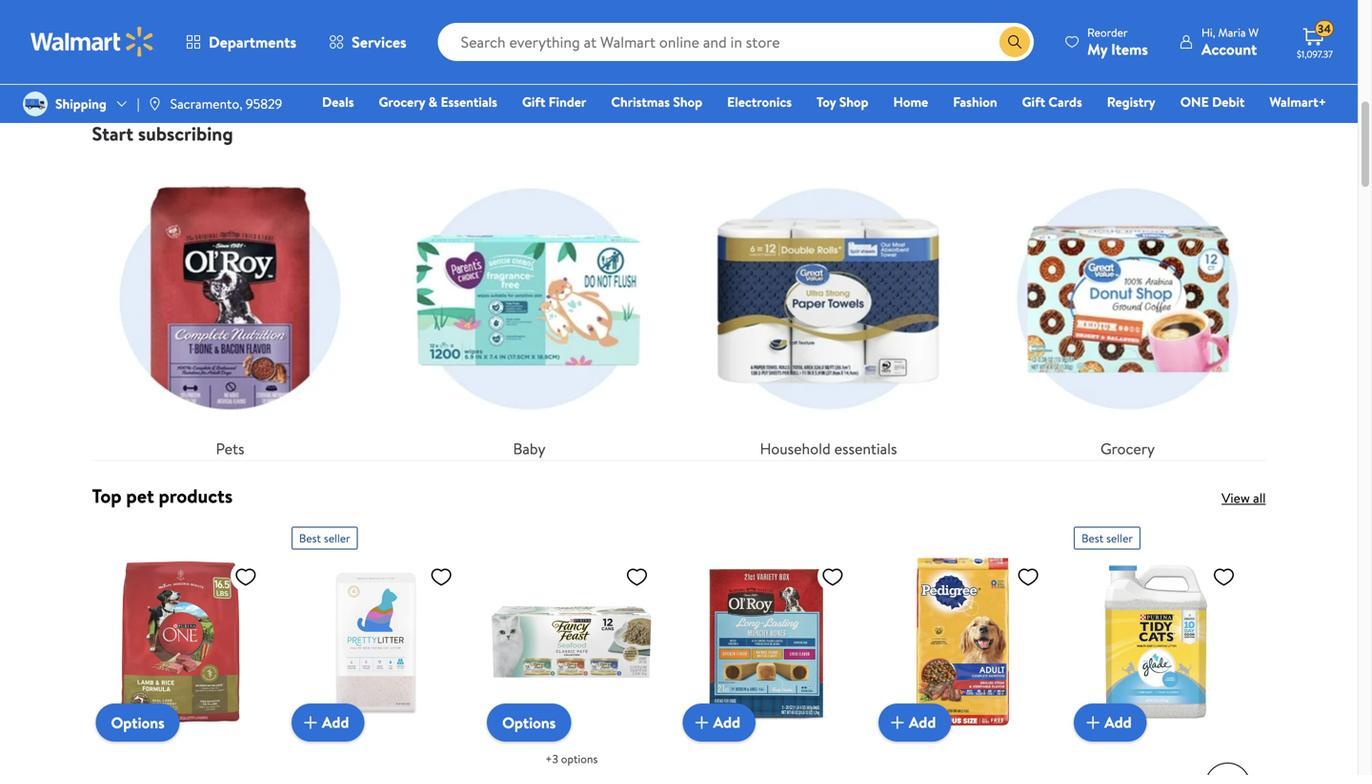 Task type: vqa. For each thing, say whether or not it's contained in the screenshot.
The Rocketbook Core Smart Reusable Spiral Notebook, Executive Size Eco-Friendly Notebook, 6X8.8, Includes 1 Pen And Microfiber Cloth, Grey
no



Task type: describe. For each thing, give the bounding box(es) containing it.
+3
[[546, 751, 559, 767]]

home
[[894, 92, 929, 111]]

ship anywhere we'll deliver multiple subscriptions to the address you specify.
[[525, 2, 833, 68]]

address
[[765, 31, 809, 50]]

start subscribing
[[92, 120, 233, 147]]

add button for prettylitter health monitoring cat litter, 8lb image
[[292, 703, 365, 742]]

options link for the purina fancy feast seafood classic pate collection grain free wet cat food pate variety pack image in the bottom of the page
[[487, 703, 571, 742]]

add to favorites list, prettylitter health monitoring cat litter, 8lb image
[[430, 565, 453, 589]]

add for ol' roy munchy bones dog treats value pack, 21 count image
[[714, 712, 741, 733]]

add
[[965, 31, 986, 50]]

1 horizontal spatial to
[[1079, 50, 1092, 68]]

options link for purina one dry dog food lamb and rice formula image on the left
[[96, 703, 180, 742]]

departments button
[[170, 19, 313, 65]]

search icon image
[[1008, 34, 1023, 50]]

gift cards
[[1023, 92, 1083, 111]]

items
[[1112, 39, 1149, 60]]

baby
[[513, 438, 546, 459]]

gift for gift cards
[[1023, 92, 1046, 111]]

hi,
[[1202, 24, 1216, 41]]

+3 options
[[546, 751, 598, 767]]

cart—you'll
[[956, 50, 1019, 68]]

prettylitter health monitoring cat litter, 8lb image
[[292, 557, 461, 726]]

christmas shop link
[[603, 92, 711, 112]]

view
[[1222, 489, 1251, 507]]

cards
[[1049, 92, 1083, 111]]

1 product group from the left
[[292, 519, 461, 775]]

household
[[760, 438, 831, 459]]

home link
[[885, 92, 937, 112]]

pets
[[216, 438, 245, 459]]

household essentials link
[[691, 161, 967, 460]]

0 horizontal spatial &
[[429, 92, 438, 111]]

start
[[92, 120, 134, 147]]

go
[[904, 31, 921, 50]]

once.
[[1155, 50, 1186, 68]]

christmas shop
[[611, 92, 703, 111]]

options for the purina fancy feast seafood classic pate collection grain free wet cat food pate variety pack image in the bottom of the page
[[503, 712, 556, 733]]

toy
[[817, 92, 836, 111]]

electronics link
[[719, 92, 801, 112]]

one debit
[[1181, 92, 1245, 111]]

options for purina one dry dog food lamb and rice formula image on the left
[[111, 712, 165, 733]]

electronics
[[728, 92, 792, 111]]

seller for 3rd the "product" group from right
[[324, 530, 351, 546]]

add button for ol' roy munchy bones dog treats value pack, 21 count image
[[683, 703, 756, 742]]

reorder
[[1088, 24, 1128, 41]]

you
[[812, 31, 833, 50]]

debit
[[1213, 92, 1245, 111]]

christmas
[[611, 92, 670, 111]]

get free shipping* on subscriptions + so much more as a walmart+ member.
[[127, 31, 449, 68]]

|
[[137, 94, 140, 113]]

as
[[428, 31, 439, 50]]

checkout
[[1057, 2, 1118, 23]]

subscribing
[[138, 120, 233, 147]]

34
[[1319, 21, 1332, 37]]

time
[[1106, 31, 1132, 50]]

the
[[743, 31, 762, 50]]

my
[[1088, 39, 1108, 60]]

we'll
[[525, 31, 553, 50]]

pedigree complete nutrition grilled steak & vegetable dry dog food for adult dog, 44 lb. bag image
[[879, 557, 1048, 726]]

grocery for grocery
[[1101, 438, 1155, 459]]

more
[[394, 31, 425, 50]]

Search search field
[[438, 23, 1034, 61]]

one-
[[1080, 31, 1106, 50]]

shipping
[[55, 94, 107, 113]]

grocery link
[[990, 161, 1267, 460]]

departments
[[209, 31, 297, 52]]

registry link
[[1099, 92, 1165, 112]]

get
[[127, 31, 148, 50]]

best for purina tidy cats clumping multi cat litter, glade clear springs, 20 lb. jug image
[[1082, 530, 1104, 546]]

check
[[1095, 50, 1129, 68]]

toy shop
[[817, 92, 869, 111]]

one debit link
[[1172, 92, 1254, 112]]

deals
[[322, 92, 354, 111]]

a
[[443, 31, 449, 50]]

grocery & essentials link
[[370, 92, 506, 112]]

gift for gift finder
[[522, 92, 546, 111]]

add for prettylitter health monitoring cat litter, 8lb image
[[322, 712, 349, 733]]

free
[[151, 31, 175, 50]]

Walmart Site-Wide search field
[[438, 23, 1034, 61]]

anywhere
[[664, 2, 728, 23]]

multiple
[[599, 31, 645, 50]]

add to favorites list, purina one dry dog food lamb and rice formula image
[[234, 565, 257, 589]]

registry
[[1108, 92, 1156, 111]]

much
[[359, 31, 391, 50]]

sacramento, 95829
[[170, 94, 282, 113]]

member.
[[292, 50, 343, 68]]

walmart+ inside "link"
[[1270, 92, 1327, 111]]

gift cards link
[[1014, 92, 1091, 112]]

fashion link
[[945, 92, 1006, 112]]

add to favorites list, purina fancy feast seafood classic pate collection grain free wet cat food pate variety pack image
[[626, 565, 649, 589]]

add to favorites list, pedigree complete nutrition grilled steak & vegetable dry dog food for adult dog, 44 lb. bag image
[[1017, 565, 1040, 589]]

view all
[[1222, 489, 1267, 507]]



Task type: locate. For each thing, give the bounding box(es) containing it.
& left 'one-'
[[1068, 31, 1076, 50]]

subscriptions down the 'easy'
[[989, 31, 1064, 50]]

3 add button from the left
[[879, 703, 952, 742]]

0 horizontal spatial best seller
[[299, 530, 351, 546]]

grocery
[[379, 92, 425, 111], [1101, 438, 1155, 459]]

sacramento,
[[170, 94, 243, 113]]

+
[[332, 31, 340, 50]]

options
[[561, 751, 598, 767]]

add to cart image inside the "product" group
[[299, 711, 322, 734]]

options link
[[96, 703, 180, 742], [487, 703, 571, 742]]

grocery for grocery & essentials
[[379, 92, 425, 111]]

next slide for product carousel list image
[[1206, 763, 1251, 775]]

2 horizontal spatial product group
[[1075, 519, 1244, 775]]

2 subscriptions from the left
[[649, 31, 724, 50]]

purchases
[[1136, 31, 1193, 50]]

to left your
[[1196, 31, 1208, 50]]

only
[[1022, 50, 1046, 68]]

subscriptions left +
[[253, 31, 328, 50]]

specify.
[[658, 50, 701, 68]]

2 gift from the left
[[1023, 92, 1046, 111]]

best seller
[[299, 530, 351, 546], [1082, 530, 1134, 546]]

gift finder link
[[514, 92, 595, 112]]

list
[[81, 145, 1278, 460]]

w
[[1249, 24, 1259, 41]]

1 add to cart image from the left
[[691, 711, 714, 734]]

1 horizontal spatial grocery
[[1101, 438, 1155, 459]]

seller for 3rd the "product" group from left
[[1107, 530, 1134, 546]]

2 options from the left
[[503, 712, 556, 733]]

fashion
[[954, 92, 998, 111]]

1 shop from the left
[[673, 92, 703, 111]]

add button for purina tidy cats clumping multi cat litter, glade clear springs, 20 lb. jug image
[[1075, 703, 1148, 742]]

0 horizontal spatial to
[[727, 31, 740, 50]]

2 seller from the left
[[1107, 530, 1134, 546]]

1 horizontal spatial add to cart image
[[1082, 711, 1105, 734]]

2 horizontal spatial to
[[1196, 31, 1208, 50]]

add to cart image for prettylitter health monitoring cat litter, 8lb image
[[299, 711, 322, 734]]

2 add button from the left
[[683, 703, 756, 742]]

subscriptions down anywhere
[[649, 31, 724, 50]]

1 horizontal spatial add to cart image
[[886, 711, 909, 734]]

essentials
[[441, 92, 498, 111]]

add to cart image for ol' roy munchy bones dog treats value pack, 21 count image
[[691, 711, 714, 734]]

purina one dry dog food lamb and rice formula image
[[96, 557, 265, 726]]

shop for toy shop
[[840, 92, 869, 111]]

0 horizontal spatial add to cart image
[[691, 711, 714, 734]]

2 shop from the left
[[840, 92, 869, 111]]

0 horizontal spatial shop
[[673, 92, 703, 111]]

seller
[[324, 530, 351, 546], [1107, 530, 1134, 546]]

grocery & essentials
[[379, 92, 498, 111]]

easy checkout go ahead, add subscriptions & one-time purchases to your cart—you'll only have to check out once.
[[904, 2, 1238, 68]]

gift left cards
[[1023, 92, 1046, 111]]

2 best seller from the left
[[1082, 530, 1134, 546]]

1 options link from the left
[[96, 703, 180, 742]]

2 best from the left
[[1082, 530, 1104, 546]]

add
[[322, 712, 349, 733], [714, 712, 741, 733], [909, 712, 937, 733], [1105, 712, 1132, 733]]

0 horizontal spatial options
[[111, 712, 165, 733]]

0 horizontal spatial gift
[[522, 92, 546, 111]]

view all link
[[1222, 489, 1267, 507]]

toy shop link
[[808, 92, 878, 112]]

1 horizontal spatial gift
[[1023, 92, 1046, 111]]

product group
[[292, 519, 461, 775], [487, 519, 656, 775], [1075, 519, 1244, 775]]

2 add to cart image from the left
[[1082, 711, 1105, 734]]

0 vertical spatial grocery
[[379, 92, 425, 111]]

to left 'the'
[[727, 31, 740, 50]]

1 vertical spatial walmart+
[[1270, 92, 1327, 111]]

1 horizontal spatial best seller
[[1082, 530, 1134, 546]]

$1,097.37
[[1298, 48, 1334, 61]]

1 horizontal spatial seller
[[1107, 530, 1134, 546]]

1 add button from the left
[[292, 703, 365, 742]]

one
[[1181, 92, 1210, 111]]

finder
[[549, 92, 587, 111]]

0 horizontal spatial add to cart image
[[299, 711, 322, 734]]

add to cart image for purina tidy cats clumping multi cat litter, glade clear springs, 20 lb. jug image
[[1082, 711, 1105, 734]]

1 seller from the left
[[324, 530, 351, 546]]

add to favorites list, purina tidy cats clumping multi cat litter, glade clear springs, 20 lb. jug image
[[1213, 565, 1236, 589]]

purina tidy cats clumping multi cat litter, glade clear springs, 20 lb. jug image
[[1075, 557, 1244, 726]]

3 product group from the left
[[1075, 519, 1244, 775]]

deals link
[[314, 92, 363, 112]]

4 add from the left
[[1105, 712, 1132, 733]]

product group containing options
[[487, 519, 656, 775]]

so
[[343, 31, 356, 50]]

household essentials
[[760, 438, 898, 459]]

2 horizontal spatial subscriptions
[[989, 31, 1064, 50]]

subscriptions inside easy checkout go ahead, add subscriptions & one-time purchases to your cart—you'll only have to check out once.
[[989, 31, 1064, 50]]

out
[[1132, 50, 1152, 68]]

1 horizontal spatial walmart+
[[1270, 92, 1327, 111]]

0 horizontal spatial best
[[299, 530, 321, 546]]

to
[[727, 31, 740, 50], [1196, 31, 1208, 50], [1079, 50, 1092, 68]]

0 horizontal spatial grocery
[[379, 92, 425, 111]]

1 add to cart image from the left
[[299, 711, 322, 734]]

0 horizontal spatial subscriptions
[[253, 31, 328, 50]]

gift left finder
[[522, 92, 546, 111]]

walmart+
[[233, 50, 289, 68], [1270, 92, 1327, 111]]

1 vertical spatial &
[[429, 92, 438, 111]]

1 vertical spatial grocery
[[1101, 438, 1155, 459]]

best for prettylitter health monitoring cat litter, 8lb image
[[299, 530, 321, 546]]

1 options from the left
[[111, 712, 165, 733]]

services button
[[313, 19, 423, 65]]

walmart+ inside get free shipping* on subscriptions + so much more as a walmart+ member.
[[233, 50, 289, 68]]

0 horizontal spatial seller
[[324, 530, 351, 546]]

grocery inside "link"
[[1101, 438, 1155, 459]]

shipping*
[[179, 31, 232, 50]]

add for pedigree complete nutrition grilled steak & vegetable dry dog food for adult dog, 44 lb. bag image
[[909, 712, 937, 733]]

pets link
[[92, 161, 368, 460]]

1 horizontal spatial &
[[1068, 31, 1076, 50]]

hi, maria w account
[[1202, 24, 1259, 60]]

have
[[1050, 50, 1076, 68]]

shop right toy
[[840, 92, 869, 111]]

ol' roy munchy bones dog treats value pack, 21 count image
[[683, 557, 852, 726]]

account
[[1202, 39, 1258, 60]]

your
[[1212, 31, 1238, 50]]

essentials
[[835, 438, 898, 459]]

2 add to cart image from the left
[[886, 711, 909, 734]]

add to favorites list, ol' roy munchy bones dog treats value pack, 21 count image
[[822, 565, 844, 589]]

ahead,
[[924, 31, 962, 50]]

shop down specify.
[[673, 92, 703, 111]]

add to cart image
[[691, 711, 714, 734], [1082, 711, 1105, 734]]

products
[[159, 482, 233, 509]]

gift finder
[[522, 92, 587, 111]]

subscriptions for easy
[[989, 31, 1064, 50]]

1 horizontal spatial options
[[503, 712, 556, 733]]

 image
[[23, 92, 48, 116]]

shop
[[673, 92, 703, 111], [840, 92, 869, 111]]

3 add from the left
[[909, 712, 937, 733]]

baby link
[[391, 161, 668, 460]]

0 horizontal spatial product group
[[292, 519, 461, 775]]

reorder my items
[[1088, 24, 1149, 60]]

top pet products
[[92, 482, 233, 509]]

1 gift from the left
[[522, 92, 546, 111]]

best seller for 3rd the "product" group from right
[[299, 530, 351, 546]]

0 vertical spatial walmart+
[[233, 50, 289, 68]]

 image
[[147, 96, 163, 112]]

best seller for 3rd the "product" group from left
[[1082, 530, 1134, 546]]

1 add from the left
[[322, 712, 349, 733]]

add to cart image for pedigree complete nutrition grilled steak & vegetable dry dog food for adult dog, 44 lb. bag image
[[886, 711, 909, 734]]

1 horizontal spatial subscriptions
[[649, 31, 724, 50]]

ship
[[631, 2, 660, 23]]

maria
[[1219, 24, 1247, 41]]

1 best seller from the left
[[299, 530, 351, 546]]

all
[[1254, 489, 1267, 507]]

2 product group from the left
[[487, 519, 656, 775]]

to right have
[[1079, 50, 1092, 68]]

1 subscriptions from the left
[[253, 31, 328, 50]]

walmart+ up the 95829
[[233, 50, 289, 68]]

3 subscriptions from the left
[[989, 31, 1064, 50]]

0 horizontal spatial options link
[[96, 703, 180, 742]]

1 horizontal spatial shop
[[840, 92, 869, 111]]

2 add from the left
[[714, 712, 741, 733]]

to inside ship anywhere we'll deliver multiple subscriptions to the address you specify.
[[727, 31, 740, 50]]

purina fancy feast seafood classic pate collection grain free wet cat food pate variety pack image
[[487, 557, 656, 726]]

add button
[[292, 703, 365, 742], [683, 703, 756, 742], [879, 703, 952, 742], [1075, 703, 1148, 742]]

4 add button from the left
[[1075, 703, 1148, 742]]

walmart+ link
[[1262, 92, 1336, 112]]

top
[[92, 482, 122, 509]]

add button for pedigree complete nutrition grilled steak & vegetable dry dog food for adult dog, 44 lb. bag image
[[879, 703, 952, 742]]

on
[[235, 31, 250, 50]]

0 horizontal spatial walmart+
[[233, 50, 289, 68]]

1 horizontal spatial product group
[[487, 519, 656, 775]]

95829
[[246, 94, 282, 113]]

2 options link from the left
[[487, 703, 571, 742]]

deliver
[[557, 31, 595, 50]]

easy
[[1024, 2, 1053, 23]]

1 best from the left
[[299, 530, 321, 546]]

subscriptions inside get free shipping* on subscriptions + so much more as a walmart+ member.
[[253, 31, 328, 50]]

& left essentials on the top of page
[[429, 92, 438, 111]]

0 vertical spatial &
[[1068, 31, 1076, 50]]

walmart+ down "$1,097.37"
[[1270, 92, 1327, 111]]

list containing pets
[[81, 145, 1278, 460]]

subscriptions for ship
[[649, 31, 724, 50]]

add for purina tidy cats clumping multi cat litter, glade clear springs, 20 lb. jug image
[[1105, 712, 1132, 733]]

subscriptions
[[253, 31, 328, 50], [649, 31, 724, 50], [989, 31, 1064, 50]]

1 horizontal spatial best
[[1082, 530, 1104, 546]]

& inside easy checkout go ahead, add subscriptions & one-time purchases to your cart—you'll only have to check out once.
[[1068, 31, 1076, 50]]

1 horizontal spatial options link
[[487, 703, 571, 742]]

walmart image
[[31, 27, 154, 57]]

add to cart image
[[299, 711, 322, 734], [886, 711, 909, 734]]

shop for christmas shop
[[673, 92, 703, 111]]

options inside the "product" group
[[503, 712, 556, 733]]

subscriptions inside ship anywhere we'll deliver multiple subscriptions to the address you specify.
[[649, 31, 724, 50]]



